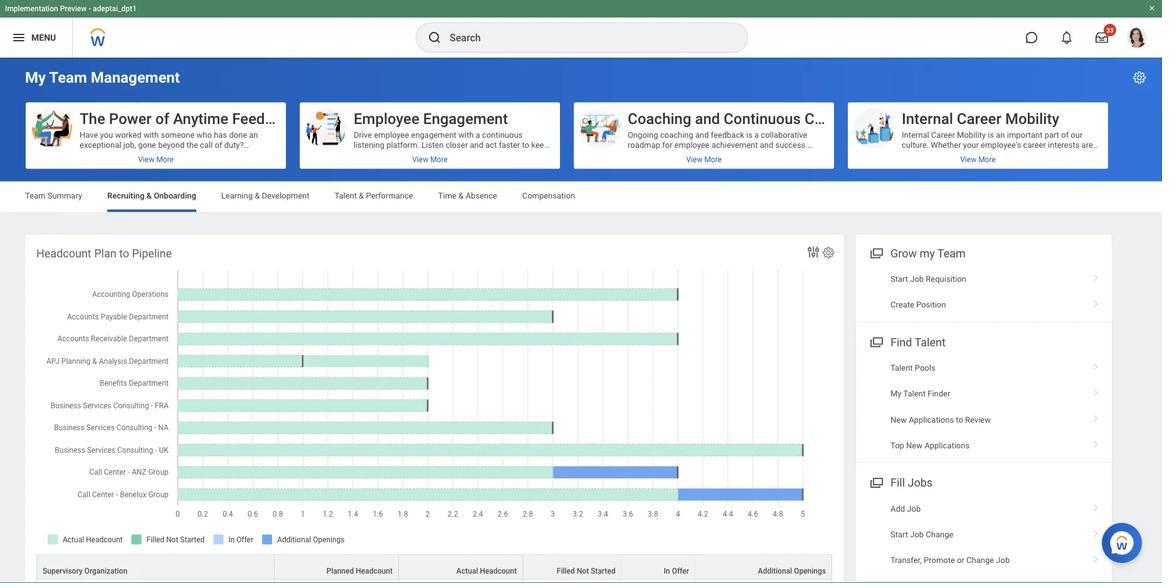 Task type: vqa. For each thing, say whether or not it's contained in the screenshot.
list containing Add Job
yes



Task type: locate. For each thing, give the bounding box(es) containing it.
1 & from the left
[[146, 191, 152, 201]]

chevron right image inside my talent finder link
[[1088, 385, 1104, 398]]

applications inside new applications to review link
[[909, 415, 954, 425]]

menu group image left fill
[[867, 474, 884, 491]]

0 vertical spatial list
[[856, 266, 1112, 318]]

new right top
[[906, 441, 923, 451]]

feedback
[[232, 110, 297, 128]]

2 vertical spatial team
[[938, 247, 966, 260]]

headcount inside "popup button"
[[480, 567, 517, 576]]

adeptai_dpt1
[[93, 4, 137, 13]]

and
[[695, 110, 720, 128]]

filled
[[557, 567, 575, 576]]

headcount
[[36, 247, 91, 260], [356, 567, 393, 576], [480, 567, 517, 576]]

headcount right planned
[[356, 567, 393, 576]]

1 cell from the left
[[36, 581, 275, 584]]

0 vertical spatial change
[[926, 530, 954, 540]]

new up top
[[891, 415, 907, 425]]

& right recruiting at the top left
[[146, 191, 152, 201]]

&
[[146, 191, 152, 201], [255, 191, 260, 201], [359, 191, 364, 201], [459, 191, 464, 201]]

& for recruiting
[[146, 191, 152, 201]]

1 start from the top
[[891, 274, 908, 284]]

1 vertical spatial list
[[856, 355, 1112, 459]]

tab list
[[13, 182, 1150, 212]]

4 & from the left
[[459, 191, 464, 201]]

chevron right image
[[1088, 296, 1104, 309], [1088, 359, 1104, 372], [1088, 385, 1104, 398], [1088, 411, 1104, 424]]

find talent
[[891, 336, 946, 349]]

3 chevron right image from the top
[[1088, 500, 1104, 513]]

planned headcount button
[[275, 556, 398, 580]]

1 vertical spatial applications
[[925, 441, 970, 451]]

team left summary
[[25, 191, 45, 201]]

& for time
[[459, 191, 464, 201]]

0 vertical spatial menu group image
[[867, 333, 884, 350]]

1 list from the top
[[856, 266, 1112, 318]]

cell down in
[[622, 581, 695, 584]]

coaching and continuous conversations
[[628, 110, 902, 128]]

grow
[[891, 247, 917, 260]]

menu group image for fill jobs
[[867, 474, 884, 491]]

conversations
[[805, 110, 902, 128]]

job right add
[[907, 504, 921, 514]]

0 vertical spatial my
[[25, 69, 46, 87]]

0 horizontal spatial change
[[926, 530, 954, 540]]

0 vertical spatial to
[[119, 247, 129, 260]]

3 & from the left
[[359, 191, 364, 201]]

2 chevron right image from the top
[[1088, 437, 1104, 450]]

new
[[891, 415, 907, 425], [906, 441, 923, 451]]

33 button
[[1088, 24, 1116, 51]]

0 horizontal spatial to
[[119, 247, 129, 260]]

my
[[25, 69, 46, 87], [891, 389, 902, 399]]

3 list from the top
[[856, 496, 1112, 574]]

chevron right image inside start job change "link"
[[1088, 526, 1104, 539]]

continuous
[[724, 110, 801, 128]]

started
[[591, 567, 616, 576]]

headcount left plan
[[36, 247, 91, 260]]

filled not started button
[[523, 556, 621, 580]]

team right my
[[938, 247, 966, 260]]

in offer button
[[622, 556, 695, 580]]

onboarding
[[154, 191, 196, 201]]

2 menu group image from the top
[[867, 474, 884, 491]]

profile logan mcneil image
[[1127, 28, 1147, 50]]

0 vertical spatial applications
[[909, 415, 954, 425]]

list containing talent pools
[[856, 355, 1112, 459]]

to for applications
[[956, 415, 963, 425]]

cell down additional openings popup button
[[695, 581, 832, 584]]

to left review
[[956, 415, 963, 425]]

team
[[49, 69, 87, 87], [25, 191, 45, 201], [938, 247, 966, 260]]

start down add
[[891, 530, 908, 540]]

engagement
[[423, 110, 508, 128]]

team down menu
[[49, 69, 87, 87]]

notifications large image
[[1061, 31, 1073, 44]]

main content
[[0, 58, 1162, 584]]

menu
[[31, 32, 56, 43]]

chevron right image for talent pools
[[1088, 359, 1104, 372]]

2 vertical spatial list
[[856, 496, 1112, 574]]

menu group image for find talent
[[867, 333, 884, 350]]

1 vertical spatial start
[[891, 530, 908, 540]]

6 cell from the left
[[695, 581, 832, 584]]

the power of anytime feedback button
[[26, 103, 297, 169]]

start inside "link"
[[891, 530, 908, 540]]

chevron right image for requisition
[[1088, 270, 1104, 283]]

headcount plan to pipeline
[[36, 247, 172, 260]]

openings
[[794, 567, 826, 576]]

& left performance
[[359, 191, 364, 201]]

chevron right image inside start job requisition link
[[1088, 270, 1104, 283]]

5 chevron right image from the top
[[1088, 552, 1104, 565]]

2 chevron right image from the top
[[1088, 359, 1104, 372]]

2 row from the top
[[36, 581, 832, 584]]

cell
[[36, 581, 275, 584], [275, 581, 399, 584], [399, 581, 523, 584], [523, 581, 622, 584], [622, 581, 695, 584], [695, 581, 832, 584]]

1 horizontal spatial change
[[967, 556, 994, 566]]

4 chevron right image from the top
[[1088, 411, 1104, 424]]

4 chevron right image from the top
[[1088, 526, 1104, 539]]

cell down actual
[[399, 581, 523, 584]]

pipeline
[[132, 247, 172, 260]]

top
[[891, 441, 904, 451]]

new applications to review link
[[856, 407, 1112, 433]]

to right plan
[[119, 247, 129, 260]]

list
[[856, 266, 1112, 318], [856, 355, 1112, 459], [856, 496, 1112, 574]]

filled not started
[[557, 567, 616, 576]]

applications down new applications to review
[[925, 441, 970, 451]]

chevron right image inside new applications to review link
[[1088, 411, 1104, 424]]

internal career mobility
[[902, 110, 1059, 128]]

finder
[[928, 389, 950, 399]]

time & absence
[[438, 191, 497, 201]]

compensation
[[522, 191, 575, 201]]

anytime
[[173, 110, 228, 128]]

summary
[[47, 191, 82, 201]]

transfer, promote or change job
[[891, 556, 1010, 566]]

0 vertical spatial team
[[49, 69, 87, 87]]

talent
[[335, 191, 357, 201], [915, 336, 946, 349], [891, 363, 913, 373], [903, 389, 926, 399]]

cell down filled
[[523, 581, 622, 584]]

actual
[[456, 567, 478, 576]]

learning
[[221, 191, 253, 201]]

tab list containing team summary
[[13, 182, 1150, 212]]

additional
[[758, 567, 792, 576]]

chevron right image inside create position link
[[1088, 296, 1104, 309]]

my down 'menu' dropdown button
[[25, 69, 46, 87]]

in offer
[[664, 567, 689, 576]]

& for learning
[[255, 191, 260, 201]]

pools
[[915, 363, 935, 373]]

menu group image
[[867, 244, 884, 261]]

job inside "link"
[[910, 530, 924, 540]]

chevron right image inside top new applications link
[[1088, 437, 1104, 450]]

list containing add job
[[856, 496, 1112, 574]]

job up create position
[[910, 274, 924, 284]]

1 vertical spatial new
[[906, 441, 923, 451]]

my team management
[[25, 69, 180, 87]]

3 chevron right image from the top
[[1088, 385, 1104, 398]]

& right learning
[[255, 191, 260, 201]]

create position
[[891, 300, 946, 310]]

cell down planned
[[275, 581, 399, 584]]

add
[[891, 504, 905, 514]]

2 start from the top
[[891, 530, 908, 540]]

my talent finder link
[[856, 381, 1112, 407]]

1 vertical spatial my
[[891, 389, 902, 399]]

change up promote
[[926, 530, 954, 540]]

list containing start job requisition
[[856, 266, 1112, 318]]

5 cell from the left
[[622, 581, 695, 584]]

row
[[36, 555, 832, 581], [36, 581, 832, 584]]

review
[[965, 415, 991, 425]]

my down "talent pools"
[[891, 389, 902, 399]]

1 horizontal spatial to
[[956, 415, 963, 425]]

talent up pools
[[915, 336, 946, 349]]

0 horizontal spatial my
[[25, 69, 46, 87]]

chevron right image inside the "transfer, promote or change job" link
[[1088, 552, 1104, 565]]

actual headcount
[[456, 567, 517, 576]]

2 list from the top
[[856, 355, 1112, 459]]

2 horizontal spatial headcount
[[480, 567, 517, 576]]

menu group image
[[867, 333, 884, 350], [867, 474, 884, 491]]

1 horizontal spatial team
[[49, 69, 87, 87]]

1 chevron right image from the top
[[1088, 296, 1104, 309]]

1 horizontal spatial my
[[891, 389, 902, 399]]

0 horizontal spatial team
[[25, 191, 45, 201]]

chevron right image
[[1088, 270, 1104, 283], [1088, 437, 1104, 450], [1088, 500, 1104, 513], [1088, 526, 1104, 539], [1088, 552, 1104, 565]]

1 row from the top
[[36, 555, 832, 581]]

to
[[119, 247, 129, 260], [956, 415, 963, 425]]

job up the transfer,
[[910, 530, 924, 540]]

1 menu group image from the top
[[867, 333, 884, 350]]

2 & from the left
[[255, 191, 260, 201]]

talent inside tab list
[[335, 191, 357, 201]]

1 chevron right image from the top
[[1088, 270, 1104, 283]]

cell down supervisory organization popup button
[[36, 581, 275, 584]]

chevron right image inside talent pools link
[[1088, 359, 1104, 372]]

change inside "link"
[[926, 530, 954, 540]]

headcount right actual
[[480, 567, 517, 576]]

start down grow
[[891, 274, 908, 284]]

grow my team
[[891, 247, 966, 260]]

applications
[[909, 415, 954, 425], [925, 441, 970, 451]]

applications up top new applications
[[909, 415, 954, 425]]

2 horizontal spatial team
[[938, 247, 966, 260]]

job for start job change
[[910, 530, 924, 540]]

change right or
[[967, 556, 994, 566]]

& right time
[[459, 191, 464, 201]]

chevron right image for applications
[[1088, 437, 1104, 450]]

list for find talent
[[856, 355, 1112, 459]]

main content containing my team management
[[0, 58, 1162, 584]]

talent left performance
[[335, 191, 357, 201]]

headcount inside popup button
[[356, 567, 393, 576]]

1 vertical spatial menu group image
[[867, 474, 884, 491]]

offer
[[672, 567, 689, 576]]

1 horizontal spatial headcount
[[356, 567, 393, 576]]

menu group image left find
[[867, 333, 884, 350]]

supervisory organization
[[43, 567, 127, 576]]

0 vertical spatial start
[[891, 274, 908, 284]]

my for my team management
[[25, 69, 46, 87]]

1 vertical spatial to
[[956, 415, 963, 425]]

start
[[891, 274, 908, 284], [891, 530, 908, 540]]

4 cell from the left
[[523, 581, 622, 584]]

preview
[[60, 4, 87, 13]]

0 vertical spatial new
[[891, 415, 907, 425]]

Search Workday  search field
[[450, 24, 722, 51]]

justify image
[[11, 30, 26, 45]]

new applications to review
[[891, 415, 991, 425]]



Task type: describe. For each thing, give the bounding box(es) containing it.
chevron right image for my talent finder
[[1088, 385, 1104, 398]]

search image
[[427, 30, 442, 45]]

chevron right image for create position
[[1088, 296, 1104, 309]]

coaching and continuous conversations button
[[574, 103, 902, 169]]

development
[[262, 191, 309, 201]]

of
[[155, 110, 169, 128]]

chevron right image inside add job link
[[1088, 500, 1104, 513]]

create
[[891, 300, 914, 310]]

add job
[[891, 504, 921, 514]]

start job change link
[[856, 522, 1112, 548]]

promote
[[924, 556, 955, 566]]

add job link
[[856, 496, 1112, 522]]

my
[[920, 247, 935, 260]]

management
[[91, 69, 180, 87]]

career
[[957, 110, 1002, 128]]

employee engagement button
[[300, 103, 560, 169]]

plan
[[94, 247, 116, 260]]

configure and view chart data image
[[806, 245, 821, 260]]

supervisory
[[43, 567, 83, 576]]

top new applications link
[[856, 433, 1112, 459]]

recruiting
[[107, 191, 144, 201]]

actual headcount button
[[399, 556, 522, 580]]

my talent finder
[[891, 389, 950, 399]]

learning & development
[[221, 191, 309, 201]]

job for start job requisition
[[910, 274, 924, 284]]

close environment banner image
[[1148, 4, 1156, 12]]

additional openings button
[[695, 556, 832, 580]]

mobility
[[1005, 110, 1059, 128]]

power
[[109, 110, 152, 128]]

time
[[438, 191, 457, 201]]

implementation preview -   adeptai_dpt1
[[5, 4, 137, 13]]

fill jobs
[[891, 477, 933, 490]]

additional openings
[[758, 567, 826, 576]]

transfer, promote or change job link
[[856, 548, 1112, 574]]

list for fill jobs
[[856, 496, 1112, 574]]

job down start job change "link"
[[996, 556, 1010, 566]]

configure headcount plan to pipeline image
[[822, 246, 835, 260]]

applications inside top new applications link
[[925, 441, 970, 451]]

create position link
[[856, 292, 1112, 318]]

to for plan
[[119, 247, 129, 260]]

position
[[916, 300, 946, 310]]

start for start job requisition
[[891, 274, 908, 284]]

planned
[[326, 567, 354, 576]]

2 cell from the left
[[275, 581, 399, 584]]

my for my talent finder
[[891, 389, 902, 399]]

the power of anytime feedback
[[80, 110, 297, 128]]

internal
[[902, 110, 953, 128]]

-
[[89, 4, 91, 13]]

& for talent
[[359, 191, 364, 201]]

performance
[[366, 191, 413, 201]]

chevron right image for or
[[1088, 552, 1104, 565]]

not
[[577, 567, 589, 576]]

headcount for planned headcount
[[356, 567, 393, 576]]

absence
[[466, 191, 497, 201]]

transfer,
[[891, 556, 922, 566]]

talent left pools
[[891, 363, 913, 373]]

employee
[[354, 110, 420, 128]]

headcount plan to pipeline element
[[25, 235, 844, 584]]

3 cell from the left
[[399, 581, 523, 584]]

start for start job change
[[891, 530, 908, 540]]

internal career mobility button
[[848, 103, 1108, 169]]

recruiting & onboarding
[[107, 191, 196, 201]]

menu banner
[[0, 0, 1162, 58]]

row containing supervisory organization
[[36, 555, 832, 581]]

chevron right image for change
[[1088, 526, 1104, 539]]

talent left finder
[[903, 389, 926, 399]]

configure this page image
[[1132, 70, 1147, 85]]

team summary
[[25, 191, 82, 201]]

or
[[957, 556, 965, 566]]

implementation
[[5, 4, 58, 13]]

talent pools
[[891, 363, 935, 373]]

employee engagement
[[354, 110, 508, 128]]

planned headcount
[[326, 567, 393, 576]]

organization
[[84, 567, 127, 576]]

supervisory organization button
[[37, 556, 274, 580]]

find
[[891, 336, 912, 349]]

start job requisition link
[[856, 266, 1112, 292]]

menu button
[[0, 18, 72, 58]]

1 vertical spatial team
[[25, 191, 45, 201]]

talent & performance
[[335, 191, 413, 201]]

33
[[1106, 26, 1114, 34]]

chevron right image for new applications to review
[[1088, 411, 1104, 424]]

list for grow my team
[[856, 266, 1112, 318]]

jobs
[[908, 477, 933, 490]]

start job change
[[891, 530, 954, 540]]

job for add job
[[907, 504, 921, 514]]

0 horizontal spatial headcount
[[36, 247, 91, 260]]

the
[[80, 110, 105, 128]]

top new applications
[[891, 441, 970, 451]]

start job requisition
[[891, 274, 966, 284]]

in
[[664, 567, 670, 576]]

1 vertical spatial change
[[967, 556, 994, 566]]

talent pools link
[[856, 355, 1112, 381]]

headcount for actual headcount
[[480, 567, 517, 576]]

inbox large image
[[1096, 31, 1108, 44]]

fill
[[891, 477, 905, 490]]

coaching
[[628, 110, 691, 128]]



